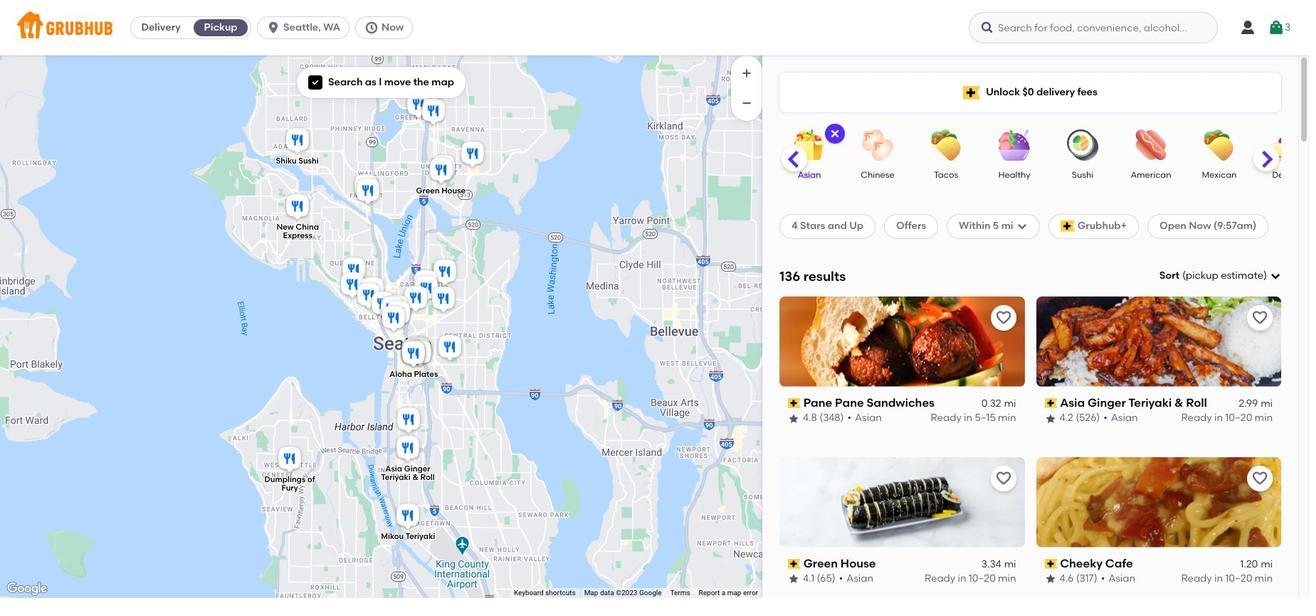 Task type: describe. For each thing, give the bounding box(es) containing it.
2 vertical spatial teriyaki
[[405, 532, 435, 541]]

chinese image
[[853, 130, 903, 161]]

fury
[[281, 484, 298, 493]]

report a map error
[[699, 590, 759, 598]]

save this restaurant image for teriyaki
[[1252, 310, 1269, 327]]

3 button
[[1268, 15, 1291, 41]]

asia for asia ginger teriyaki & roll
[[1061, 397, 1085, 410]]

4.1
[[803, 574, 815, 586]]

mi for asia ginger teriyaki & roll
[[1261, 398, 1273, 410]]

within 5 mi
[[959, 220, 1014, 232]]

uptown china image
[[338, 270, 366, 302]]

the
[[414, 76, 429, 88]]

estimate
[[1222, 270, 1264, 282]]

dim sum king image
[[403, 334, 431, 366]]

sandwiches
[[867, 397, 935, 410]]

1 horizontal spatial green house
[[804, 557, 876, 571]]

1.20 mi
[[1241, 559, 1273, 571]]

save this restaurant image
[[995, 471, 1012, 488]]

asia for asia ginger teriyaki & roll dumplings of fury
[[385, 464, 402, 474]]

tacos
[[934, 170, 959, 180]]

ready for asia ginger teriyaki & roll
[[1182, 413, 1213, 425]]

cafe
[[1106, 557, 1134, 571]]

19 gold image
[[351, 172, 380, 203]]

map data ©2023 google
[[584, 590, 662, 598]]

sort ( pickup estimate )
[[1160, 270, 1268, 282]]

within
[[959, 220, 991, 232]]

tacos image
[[922, 130, 971, 161]]

keyboard shortcuts button
[[514, 589, 576, 599]]

10–20 for green house
[[969, 574, 996, 586]]

asian for pane pane sandwiches
[[855, 413, 882, 425]]

1 vertical spatial now
[[1190, 220, 1212, 232]]

star icon image for cheeky cafe
[[1045, 574, 1057, 586]]

• asian for pane
[[848, 413, 882, 425]]

ready in 5–15 min
[[931, 413, 1017, 425]]

new china express image
[[283, 192, 312, 223]]

teriyaki for asia ginger teriyaki & roll
[[1129, 397, 1173, 410]]

10–20 for asia ginger teriyaki & roll
[[1226, 413, 1253, 425]]

star icon image for asia ginger teriyaki & roll
[[1045, 413, 1057, 425]]

mikou teriyaki
[[381, 532, 435, 541]]

mi for cheeky cafe
[[1261, 559, 1273, 571]]

new china express
[[276, 223, 319, 241]]

a
[[722, 590, 726, 598]]

& for asia ginger teriyaki & roll
[[1175, 397, 1184, 410]]

mi right 5
[[1002, 220, 1014, 232]]

dumplings of fury image
[[275, 445, 304, 476]]

thai ginger - pacific place image
[[382, 293, 411, 324]]

(9:57am)
[[1214, 220, 1257, 232]]

now button
[[355, 16, 419, 39]]

10–20 for cheeky cafe
[[1226, 574, 1253, 586]]

seattle, wa
[[284, 21, 340, 33]]

save this restaurant button for cheeky cafe
[[1248, 466, 1273, 492]]

1 horizontal spatial house
[[841, 557, 876, 571]]

china
[[296, 223, 319, 232]]

cracklemi cafe fremont image
[[354, 176, 382, 208]]

seattle,
[[284, 21, 321, 33]]

asian image
[[785, 130, 835, 161]]

asia ginger teriyaki & roll
[[1061, 397, 1208, 410]]

ready for pane pane sandwiches
[[931, 413, 962, 425]]

teriyaki for asia ginger teriyaki & roll dumplings of fury
[[381, 473, 410, 482]]

kedai makan image
[[429, 285, 458, 316]]

dessert
[[1273, 170, 1304, 180]]

(526)
[[1076, 413, 1101, 425]]

green house image
[[427, 156, 455, 187]]

proceed
[[1126, 547, 1167, 559]]

• asian for cafe
[[1102, 574, 1136, 586]]

5
[[993, 220, 999, 232]]

main navigation navigation
[[0, 0, 1310, 56]]

(65)
[[817, 574, 836, 586]]

tandoori hut image
[[354, 281, 383, 312]]

asean food hall-hi fry image
[[378, 295, 406, 326]]

)
[[1264, 270, 1268, 282]]

samurai noodle university district image
[[429, 153, 458, 184]]

mikou
[[381, 532, 404, 541]]

min for green house
[[999, 574, 1017, 586]]

mexican
[[1203, 170, 1237, 180]]

sushi image
[[1058, 130, 1108, 161]]

aloha
[[389, 370, 412, 379]]

ready for green house
[[925, 574, 956, 586]]

proceed to checkout
[[1126, 547, 1230, 559]]

data
[[600, 590, 614, 598]]

subscription pass image for cheeky cafe
[[1045, 560, 1058, 570]]

cheeky cafe
[[1061, 557, 1134, 571]]

plates
[[414, 370, 438, 379]]

star icon image for pane pane sandwiches
[[788, 413, 800, 425]]

pickup button
[[191, 16, 251, 39]]

in for asia ginger teriyaki & roll
[[1215, 413, 1224, 425]]

1 horizontal spatial map
[[728, 590, 742, 598]]

and
[[828, 220, 847, 232]]

results
[[804, 268, 846, 285]]

0 vertical spatial map
[[432, 76, 454, 88]]

pickup
[[1186, 270, 1219, 282]]

1 pane from the left
[[804, 397, 833, 410]]

american
[[1131, 170, 1172, 180]]

i
[[379, 76, 382, 88]]

svg image inside now button
[[365, 21, 379, 35]]

pane pane sandwiches
[[804, 397, 935, 410]]

svg image inside the seattle, wa button
[[266, 21, 281, 35]]

healthy
[[999, 170, 1031, 180]]

sugar hill image
[[401, 284, 430, 315]]

seattle, wa button
[[257, 16, 355, 39]]

©2023
[[616, 590, 638, 598]]

minus icon image
[[740, 96, 754, 110]]

as
[[365, 76, 377, 88]]

terms
[[671, 590, 691, 598]]

grubhub plus flag logo image for unlock $0 delivery fees
[[964, 86, 981, 99]]

green house inside map "region"
[[416, 186, 466, 195]]

annapurna cafe image
[[412, 274, 441, 305]]

thai ocean restaurant image
[[404, 90, 433, 121]]

4.8
[[803, 413, 818, 425]]

american image
[[1127, 130, 1177, 161]]

sushi inside map "region"
[[298, 156, 318, 166]]

4 stars and up
[[792, 220, 864, 232]]

delivery
[[1037, 86, 1076, 98]]

2.99
[[1239, 398, 1259, 410]]

ready in 10–20 min for asia ginger teriyaki & roll
[[1182, 413, 1273, 425]]

save this restaurant button for green house
[[991, 466, 1017, 492]]

ginger for asia ginger teriyaki & roll dumplings of fury
[[404, 464, 430, 474]]

$0
[[1023, 86, 1035, 98]]

1 vertical spatial sushi
[[1072, 170, 1094, 180]]

• asian for house
[[839, 574, 874, 586]]

map
[[584, 590, 599, 598]]

136 results
[[780, 268, 846, 285]]

Search for food, convenience, alcohol... search field
[[969, 12, 1219, 43]]

the patio fine thai cuisine image
[[431, 257, 459, 289]]

4.8 (348)
[[803, 413, 844, 425]]

4.6 (317)
[[1060, 574, 1098, 586]]

mexican image
[[1195, 130, 1245, 161]]

stars
[[801, 220, 826, 232]]

green house logo image
[[780, 458, 1025, 548]]

now inside button
[[382, 21, 404, 33]]

ready in 10–20 min for cheeky cafe
[[1182, 574, 1273, 586]]

svg image inside 3 button
[[1268, 19, 1286, 36]]

shiku sushi
[[276, 156, 318, 166]]

fortune garden restaurant image
[[404, 336, 433, 367]]

up
[[850, 220, 864, 232]]

aloha plates image
[[399, 339, 428, 371]]

offers
[[897, 220, 927, 232]]

report a map error link
[[699, 590, 759, 598]]

1.20
[[1241, 559, 1259, 571]]

sumo express japanese food image
[[411, 268, 440, 299]]

sushi kudasai image
[[384, 299, 413, 330]]



Task type: vqa. For each thing, say whether or not it's contained in the screenshot.


Task type: locate. For each thing, give the bounding box(es) containing it.
0 horizontal spatial roll
[[420, 473, 435, 482]]

0.32 mi
[[982, 398, 1017, 410]]

shiku
[[276, 156, 296, 166]]

min for cheeky cafe
[[1255, 574, 1273, 586]]

in
[[964, 413, 973, 425], [1215, 413, 1224, 425], [958, 574, 967, 586], [1215, 574, 1224, 586]]

star icon image
[[788, 413, 800, 425], [1045, 413, 1057, 425], [788, 574, 800, 586], [1045, 574, 1057, 586]]

10–20 down 3.34
[[969, 574, 996, 586]]

proceed to checkout button
[[1083, 541, 1274, 566]]

0 horizontal spatial green house
[[416, 186, 466, 195]]

1 horizontal spatial svg image
[[981, 21, 995, 35]]

ginger for asia ginger teriyaki & roll
[[1088, 397, 1127, 410]]

sushi down 'sushi' image
[[1072, 170, 1094, 180]]

0 horizontal spatial map
[[432, 76, 454, 88]]

grubhub plus flag logo image left unlock
[[964, 86, 981, 99]]

open now (9:57am)
[[1160, 220, 1257, 232]]

1 horizontal spatial roll
[[1187, 397, 1208, 410]]

teriyaki down asia ginger teriyaki & roll image
[[381, 473, 410, 482]]

3
[[1286, 21, 1291, 33]]

4.6
[[1060, 574, 1074, 586]]

roll for asia ginger teriyaki & roll
[[1187, 397, 1208, 410]]

2.99 mi
[[1239, 398, 1273, 410]]

map right the the
[[432, 76, 454, 88]]

save this restaurant button for asia ginger teriyaki & roll
[[1248, 305, 1273, 331]]

e-jae thai image
[[399, 339, 428, 370]]

0 vertical spatial ginger
[[1088, 397, 1127, 410]]

wa
[[323, 21, 340, 33]]

plus icon image
[[740, 66, 754, 80]]

green down samurai noodle university district icon
[[416, 186, 440, 195]]

shortcuts
[[546, 590, 576, 598]]

asia
[[1061, 397, 1085, 410], [385, 464, 402, 474]]

shiku sushi image
[[283, 126, 312, 157]]

• right (348)
[[848, 413, 852, 425]]

now right open
[[1190, 220, 1212, 232]]

& for asia ginger teriyaki & roll dumplings of fury
[[412, 473, 418, 482]]

svg image up unlock
[[981, 21, 995, 35]]

1 vertical spatial green house
[[804, 557, 876, 571]]

star icon image left 4.6
[[1045, 574, 1057, 586]]

1 horizontal spatial now
[[1190, 220, 1212, 232]]

0 vertical spatial grubhub plus flag logo image
[[964, 86, 981, 99]]

svg image right 5
[[1017, 221, 1028, 232]]

1 horizontal spatial asia
[[1061, 397, 1085, 410]]

1 vertical spatial roll
[[420, 473, 435, 482]]

asia ginger teriyaki & roll image
[[394, 434, 422, 465]]

subscription pass image
[[1045, 399, 1058, 409], [788, 560, 801, 570], [1045, 560, 1058, 570]]

• asian right (65)
[[839, 574, 874, 586]]

ready in 10–20 min for green house
[[925, 574, 1017, 586]]

checkout
[[1182, 547, 1230, 559]]

asian down asia ginger teriyaki & roll
[[1112, 413, 1139, 425]]

2 horizontal spatial svg image
[[1017, 221, 1028, 232]]

teriyaki inside asia ginger teriyaki & roll dumplings of fury
[[381, 473, 410, 482]]

ready in 10–20 min down the 2.99
[[1182, 413, 1273, 425]]

None field
[[1160, 269, 1282, 284]]

open
[[1160, 220, 1187, 232]]

0 horizontal spatial now
[[382, 21, 404, 33]]

svg image left seattle,
[[266, 21, 281, 35]]

subscription pass image for asia ginger teriyaki & roll
[[1045, 399, 1058, 409]]

sushi
[[298, 156, 318, 166], [1072, 170, 1094, 180]]

• asian down asia ginger teriyaki & roll
[[1104, 413, 1139, 425]]

mi right 0.32
[[1005, 398, 1017, 410]]

dessert image
[[1263, 130, 1310, 161]]

0 vertical spatial now
[[382, 21, 404, 33]]

pane up 4.8 (348)
[[804, 397, 833, 410]]

house inside map "region"
[[441, 186, 466, 195]]

teriyaki
[[1129, 397, 1173, 410], [381, 473, 410, 482], [405, 532, 435, 541]]

• for cafe
[[1102, 574, 1106, 586]]

& down 'asia ginger teriyaki & roll logo'
[[1175, 397, 1184, 410]]

1 vertical spatial map
[[728, 590, 742, 598]]

keyboard shortcuts
[[514, 590, 576, 598]]

star icon image left 4.2
[[1045, 413, 1057, 425]]

0 horizontal spatial green
[[416, 186, 440, 195]]

grubhub plus flag logo image left "grubhub+"
[[1061, 221, 1075, 232]]

1 horizontal spatial &
[[1175, 397, 1184, 410]]

green house up (65)
[[804, 557, 876, 571]]

1 horizontal spatial grubhub plus flag logo image
[[1061, 221, 1075, 232]]

10–20
[[1226, 413, 1253, 425], [969, 574, 996, 586], [1226, 574, 1253, 586]]

grubhub plus flag logo image
[[964, 86, 981, 99], [1061, 221, 1075, 232]]

•
[[848, 413, 852, 425], [1104, 413, 1108, 425], [839, 574, 843, 586], [1102, 574, 1106, 586]]

google image
[[4, 580, 51, 599]]

asian down asian image on the right of page
[[798, 170, 821, 180]]

1 horizontal spatial sushi
[[1072, 170, 1094, 180]]

ginger down "orient express" image
[[404, 464, 430, 474]]

new
[[276, 223, 294, 232]]

terms link
[[671, 590, 691, 598]]

4.2
[[1060, 413, 1074, 425]]

now up search as i move the map at the left
[[382, 21, 404, 33]]

cheeky cafe image
[[436, 333, 464, 364]]

1 vertical spatial asia
[[385, 464, 402, 474]]

&
[[1175, 397, 1184, 410], [412, 473, 418, 482]]

chinese
[[861, 170, 895, 180]]

roll
[[1187, 397, 1208, 410], [420, 473, 435, 482]]

(348)
[[820, 413, 844, 425]]

0 vertical spatial roll
[[1187, 397, 1208, 410]]

1 vertical spatial teriyaki
[[381, 473, 410, 482]]

• right (317)
[[1102, 574, 1106, 586]]

asia ginger teriyaki & roll logo image
[[1037, 297, 1282, 387]]

1 vertical spatial green
[[804, 557, 838, 571]]

asian right (65)
[[847, 574, 874, 586]]

136
[[780, 268, 801, 285]]

& down asia ginger teriyaki & roll image
[[412, 473, 418, 482]]

asian for cheeky cafe
[[1109, 574, 1136, 586]]

bengal tiger cuisine of india image
[[419, 97, 448, 128]]

save this restaurant image
[[995, 310, 1012, 327], [1252, 310, 1269, 327], [1252, 471, 1269, 488]]

2 pane from the left
[[835, 397, 864, 410]]

asian down cafe
[[1109, 574, 1136, 586]]

grubhub+
[[1078, 220, 1127, 232]]

ready in 10–20 min down 1.20
[[1182, 574, 1273, 586]]

green up 4.1 (65)
[[804, 557, 838, 571]]

asian for green house
[[847, 574, 874, 586]]

healthy image
[[990, 130, 1040, 161]]

0 vertical spatial teriyaki
[[1129, 397, 1173, 410]]

in for cheeky cafe
[[1215, 574, 1224, 586]]

asia up 4.2
[[1061, 397, 1085, 410]]

• right (65)
[[839, 574, 843, 586]]

search as i move the map
[[328, 76, 454, 88]]

pane up (348)
[[835, 397, 864, 410]]

to
[[1170, 547, 1180, 559]]

1 horizontal spatial pane
[[835, 397, 864, 410]]

• asian for ginger
[[1104, 413, 1139, 425]]

0 horizontal spatial asia
[[385, 464, 402, 474]]

map right a
[[728, 590, 742, 598]]

asia inside asia ginger teriyaki & roll dumplings of fury
[[385, 464, 402, 474]]

10–20 down 1.20
[[1226, 574, 1253, 586]]

0 vertical spatial asia
[[1061, 397, 1085, 410]]

subscription pass image for green house
[[788, 560, 801, 570]]

in for pane pane sandwiches
[[964, 413, 973, 425]]

0 vertical spatial green
[[416, 186, 440, 195]]

teriyaki down 'asia ginger teriyaki & roll logo'
[[1129, 397, 1173, 410]]

mi right 1.20
[[1261, 559, 1273, 571]]

green
[[416, 186, 440, 195], [804, 557, 838, 571]]

roll inside asia ginger teriyaki & roll dumplings of fury
[[420, 473, 435, 482]]

1 vertical spatial house
[[841, 557, 876, 571]]

of
[[307, 475, 315, 485]]

in for green house
[[958, 574, 967, 586]]

mikou teriyaki image
[[394, 502, 422, 533]]

asian for asia ginger teriyaki & roll
[[1112, 413, 1139, 425]]

mi for pane pane sandwiches
[[1005, 398, 1017, 410]]

5–15
[[975, 413, 996, 425]]

star icon image left 4.1
[[788, 574, 800, 586]]

sizzling pot king image
[[405, 336, 433, 367]]

0 horizontal spatial grubhub plus flag logo image
[[964, 86, 981, 99]]

min
[[999, 413, 1017, 425], [1255, 413, 1273, 425], [999, 574, 1017, 586], [1255, 574, 1273, 586]]

(317)
[[1077, 574, 1098, 586]]

pho viet anh image
[[358, 275, 386, 307]]

roll left the 2.99
[[1187, 397, 1208, 410]]

0 vertical spatial &
[[1175, 397, 1184, 410]]

1 horizontal spatial green
[[804, 557, 838, 571]]

min for pane pane sandwiches
[[999, 413, 1017, 425]]

ginger up (526)
[[1088, 397, 1127, 410]]

min down 0.32 mi
[[999, 413, 1017, 425]]

delivery
[[141, 21, 181, 33]]

house
[[441, 186, 466, 195], [841, 557, 876, 571]]

teriyaki right mikou
[[405, 532, 435, 541]]

0 horizontal spatial ginger
[[404, 464, 430, 474]]

& inside asia ginger teriyaki & roll dumplings of fury
[[412, 473, 418, 482]]

move
[[384, 76, 411, 88]]

min down 3.34 mi
[[999, 574, 1017, 586]]

orient express image
[[394, 406, 423, 437]]

asia down "orient express" image
[[385, 464, 402, 474]]

mi right the 2.99
[[1261, 398, 1273, 410]]

0 vertical spatial house
[[441, 186, 466, 195]]

ready in 10–20 min down 3.34
[[925, 574, 1017, 586]]

1 vertical spatial ginger
[[404, 464, 430, 474]]

3.34
[[982, 559, 1002, 571]]

ginger
[[1088, 397, 1127, 410], [404, 464, 430, 474]]

dumplings
[[264, 475, 305, 485]]

min for asia ginger teriyaki & roll
[[1255, 413, 1273, 425]]

0 horizontal spatial house
[[441, 186, 466, 195]]

pane
[[804, 397, 833, 410], [835, 397, 864, 410]]

pickup
[[204, 21, 238, 33]]

sushi right shiku
[[298, 156, 318, 166]]

none field containing sort
[[1160, 269, 1282, 284]]

0 horizontal spatial svg image
[[266, 21, 281, 35]]

map region
[[0, 0, 926, 599]]

fees
[[1078, 86, 1098, 98]]

bento world sushi & teriyaki image
[[369, 290, 397, 321]]

• right (526)
[[1104, 413, 1108, 425]]

4
[[792, 220, 798, 232]]

subscription pass image
[[788, 399, 801, 409]]

ready for cheeky cafe
[[1182, 574, 1213, 586]]

4.2 (526)
[[1060, 413, 1101, 425]]

• asian down pane pane sandwiches
[[848, 413, 882, 425]]

min down the 2.99 mi
[[1255, 413, 1273, 425]]

asia ginger teriyaki & roll dumplings of fury
[[264, 464, 435, 493]]

honey court seafood restaurant image
[[405, 338, 433, 369]]

star icon image for green house
[[788, 574, 800, 586]]

min down 1.20 mi
[[1255, 574, 1273, 586]]

homestyle dim sum restaurant image
[[406, 339, 434, 370]]

green inside map "region"
[[416, 186, 440, 195]]

express
[[283, 231, 312, 241]]

pane pane sandwiches image
[[379, 304, 408, 335]]

• for house
[[839, 574, 843, 586]]

now
[[382, 21, 404, 33], [1190, 220, 1212, 232]]

grubhub plus flag logo image for grubhub+
[[1061, 221, 1075, 232]]

racha noodles & thai cuisine image
[[339, 255, 368, 287]]

svg image
[[1240, 19, 1257, 36], [1268, 19, 1286, 36], [365, 21, 379, 35], [311, 78, 320, 87], [830, 128, 841, 140], [1271, 271, 1282, 282]]

0 horizontal spatial &
[[412, 473, 418, 482]]

momosan seattle image
[[398, 337, 427, 369]]

green house
[[416, 186, 466, 195], [804, 557, 876, 571]]

• for pane
[[848, 413, 852, 425]]

roll for asia ginger teriyaki & roll dumplings of fury
[[420, 473, 435, 482]]

roll down asia ginger teriyaki & roll image
[[420, 473, 435, 482]]

10–20 down the 2.99
[[1226, 413, 1253, 425]]

star icon image down subscription pass icon
[[788, 413, 800, 425]]

• for ginger
[[1104, 413, 1108, 425]]

save this restaurant button
[[991, 305, 1017, 331], [1248, 305, 1273, 331], [991, 466, 1017, 492], [1248, 466, 1273, 492]]

svg image
[[266, 21, 281, 35], [981, 21, 995, 35], [1017, 221, 1028, 232]]

1 horizontal spatial ginger
[[1088, 397, 1127, 410]]

save this restaurant image for sandwiches
[[995, 310, 1012, 327]]

• asian down cafe
[[1102, 574, 1136, 586]]

save this restaurant button for pane pane sandwiches
[[991, 305, 1017, 331]]

asian down pane pane sandwiches
[[855, 413, 882, 425]]

0 vertical spatial green house
[[416, 186, 466, 195]]

3.34 mi
[[982, 559, 1017, 571]]

ready
[[931, 413, 962, 425], [1182, 413, 1213, 425], [925, 574, 956, 586], [1182, 574, 1213, 586]]

0 horizontal spatial pane
[[804, 397, 833, 410]]

ginger inside asia ginger teriyaki & roll dumplings of fury
[[404, 464, 430, 474]]

1 vertical spatial grubhub plus flag logo image
[[1061, 221, 1075, 232]]

0 horizontal spatial sushi
[[298, 156, 318, 166]]

mi right 3.34
[[1005, 559, 1017, 571]]

cheeky cafe logo image
[[1037, 458, 1282, 548]]

mi for green house
[[1005, 559, 1017, 571]]

(
[[1183, 270, 1186, 282]]

1 vertical spatial &
[[412, 473, 418, 482]]

0.32
[[982, 398, 1002, 410]]

green house down samurai noodle university district icon
[[416, 186, 466, 195]]

0 vertical spatial sushi
[[298, 156, 318, 166]]

cheeky
[[1061, 557, 1103, 571]]

map
[[432, 76, 454, 88], [728, 590, 742, 598]]

sort
[[1160, 270, 1180, 282]]

hokkaido ramen santouka university village image
[[458, 139, 487, 171]]

google
[[640, 590, 662, 598]]

aloha plates
[[389, 370, 438, 379]]

4.1 (65)
[[803, 574, 836, 586]]

pane pane sandwiches logo image
[[780, 297, 1025, 387]]

keyboard
[[514, 590, 544, 598]]



